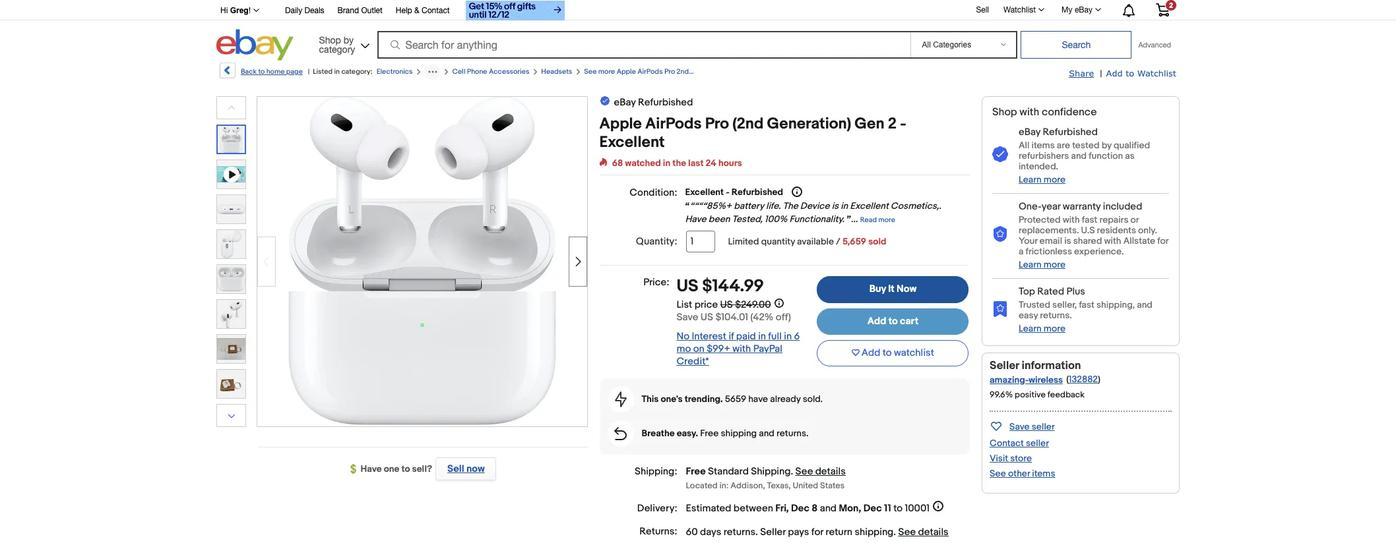 Task type: locate. For each thing, give the bounding box(es) containing it.
0 horizontal spatial see details link
[[796, 466, 846, 479]]

sell
[[977, 5, 990, 14], [448, 463, 465, 476]]

dec left 8
[[792, 503, 810, 516]]

save inside button
[[1010, 422, 1030, 433]]

shop inside shop by category
[[319, 35, 341, 45]]

2 vertical spatial add
[[862, 347, 881, 360]]

$104.01
[[716, 312, 749, 324]]

allstate
[[1124, 236, 1156, 247]]

to down advanced link
[[1126, 68, 1135, 79]]

1 vertical spatial save
[[1010, 422, 1030, 433]]

excellent up """"85%+
[[686, 187, 724, 198]]

1 vertical spatial have
[[361, 464, 382, 475]]

shipping,
[[1097, 300, 1136, 311]]

1 horizontal spatial -
[[901, 115, 907, 133]]

intended.
[[1019, 161, 1059, 172]]

2 vertical spatial learn
[[1019, 323, 1042, 335]]

returns:
[[640, 526, 678, 539]]

2 right gen
[[888, 115, 897, 133]]

refurbished up battery
[[732, 187, 784, 198]]

0 horizontal spatial excellent
[[600, 133, 665, 152]]

0 vertical spatial is
[[832, 201, 839, 212]]

add right share
[[1107, 68, 1123, 79]]

and right are
[[1072, 150, 1087, 162]]

is
[[832, 201, 839, 212], [1065, 236, 1072, 247]]

1 vertical spatial learn more link
[[1019, 259, 1066, 271]]

2 vertical spatial learn more link
[[1019, 323, 1066, 335]]

with details__icon image for one-year warranty included
[[993, 226, 1009, 243]]

phone
[[467, 67, 488, 76]]

to right back
[[258, 67, 265, 76]]

1 horizontal spatial excellent
[[686, 187, 724, 198]]

picture 3 of 12 image
[[217, 230, 246, 259]]

shop
[[319, 35, 341, 45], [993, 106, 1018, 119]]

learn more link down easy
[[1019, 323, 1066, 335]]

by inside all items are tested by qualified refurbishers and function as intended.
[[1102, 140, 1112, 151]]

excellent up " ... read more
[[850, 201, 889, 212]]

only.
[[1139, 225, 1158, 236]]

-
[[901, 115, 907, 133], [726, 187, 730, 198]]

pro left 2nd
[[665, 67, 675, 76]]

frictionless
[[1026, 246, 1073, 257]]

- inside 'apple airpods pro (2nd generation) gen 2 - excellent'
[[901, 115, 907, 133]]

fast
[[1083, 214, 1098, 226], [1080, 300, 1095, 311]]

| listed in category:
[[308, 67, 373, 76]]

2 inside account navigation
[[1170, 1, 1174, 9]]

0 vertical spatial ebay
[[1075, 5, 1093, 15]]

| right share "button"
[[1101, 68, 1103, 79]]

0 vertical spatial -
[[901, 115, 907, 133]]

or
[[1131, 214, 1139, 226]]

add inside button
[[862, 347, 881, 360]]

0 horizontal spatial watchlist
[[1004, 5, 1037, 15]]

1 vertical spatial ebay refurbished
[[1019, 126, 1098, 139]]

0 horizontal spatial have
[[361, 464, 382, 475]]

items right other
[[1033, 469, 1056, 480]]

apple down search for anything text field
[[617, 67, 636, 76]]

1 horizontal spatial for
[[1158, 236, 1169, 247]]

... right magsafe
[[773, 67, 779, 76]]

excellent inside " """"85%+ battery life. the device is in excellent cosmetics,. have been tested, 100% functionality.
[[850, 201, 889, 212]]

2 horizontal spatial excellent
[[850, 201, 889, 212]]

seller inside contact seller visit store see other items
[[1027, 438, 1050, 449]]

wireless
[[1029, 375, 1064, 386]]

and down have
[[759, 429, 775, 440]]

1 horizontal spatial pro
[[705, 115, 729, 133]]

have inside " """"85%+ battery life. the device is in excellent cosmetics,. have been tested, 100% functionality.
[[686, 214, 707, 225]]

details down 10001
[[919, 527, 949, 539]]

"
[[686, 201, 690, 212]]

132882 link
[[1069, 374, 1099, 385]]

0 horizontal spatial by
[[344, 35, 354, 45]]

shipping
[[751, 466, 791, 479]]

learn more link down frictionless
[[1019, 259, 1066, 271]]

learn more link
[[1019, 174, 1066, 185], [1019, 259, 1066, 271], [1019, 323, 1066, 335]]

... inside us $144.99 main content
[[852, 214, 859, 225]]

picture 6 of 12 image
[[217, 335, 246, 364]]

sell link
[[971, 5, 995, 14]]

with down repairs in the top right of the page
[[1105, 236, 1122, 247]]

fast inside top rated plus trusted seller, fast shipping, and easy returns. learn more
[[1080, 300, 1095, 311]]

. right 'return'
[[894, 527, 897, 539]]

for inside one-year warranty included protected with fast repairs or replacements. u.s residents only. your email is shared with allstate for a frictionless experience. learn more
[[1158, 236, 1169, 247]]

with details__icon image left the all
[[993, 147, 1009, 163]]

0 vertical spatial fast
[[1083, 214, 1098, 226]]

help & contact
[[396, 6, 450, 15]]

)
[[1099, 374, 1101, 385]]

learn down the 'intended.'
[[1019, 174, 1042, 185]]

picture 1 of 12 image
[[218, 126, 245, 153]]

dec left 11
[[864, 503, 882, 516]]

0 vertical spatial pro
[[665, 67, 675, 76]]

ebay inside us $144.99 main content
[[614, 96, 636, 109]]

is right the device
[[832, 201, 839, 212]]

1 vertical spatial returns.
[[777, 429, 809, 440]]

0 vertical spatial watchlist
[[1004, 5, 1037, 15]]

1 vertical spatial apple
[[600, 115, 642, 133]]

seller inside us $144.99 main content
[[761, 527, 786, 539]]

save up contact seller link
[[1010, 422, 1030, 433]]

0 horizontal spatial |
[[308, 67, 310, 76]]

2 dec from the left
[[864, 503, 882, 516]]

&
[[415, 6, 420, 15]]

0 horizontal spatial us
[[677, 277, 699, 297]]

save for save us $104.01 (42% off)
[[677, 312, 699, 324]]

with details__icon image left easy
[[993, 301, 1009, 317]]

(2nd
[[733, 115, 764, 133]]

Search for anything text field
[[379, 32, 909, 57]]

. up texas, at right bottom
[[791, 466, 794, 479]]

items right the all
[[1032, 140, 1055, 151]]

0 horizontal spatial is
[[832, 201, 839, 212]]

1 vertical spatial is
[[1065, 236, 1072, 247]]

ebay refurbished up are
[[1019, 126, 1098, 139]]

0 vertical spatial excellent
[[600, 133, 665, 152]]

1 vertical spatial items
[[1033, 469, 1056, 480]]

... left read
[[852, 214, 859, 225]]

to left the watchlist
[[883, 347, 892, 360]]

pays
[[788, 527, 810, 539]]

mo
[[677, 344, 691, 356]]

add down add to cart link
[[862, 347, 881, 360]]

0 vertical spatial shop
[[319, 35, 341, 45]]

0 horizontal spatial sell
[[448, 463, 465, 476]]

1 horizontal spatial shop
[[993, 106, 1018, 119]]

see other items link
[[990, 469, 1056, 480]]

...
[[773, 67, 779, 76], [852, 214, 859, 225]]

- right gen
[[901, 115, 907, 133]]

1 horizontal spatial 2
[[1170, 1, 1174, 9]]

see down visit
[[990, 469, 1007, 480]]

0 vertical spatial seller
[[990, 360, 1020, 373]]

10001
[[905, 503, 930, 516]]

with details__icon image left 'this'
[[615, 392, 627, 408]]

0 vertical spatial ebay refurbished
[[614, 96, 693, 109]]

returns. inside top rated plus trusted seller, fast shipping, and easy returns. learn more
[[1041, 310, 1073, 321]]

0 vertical spatial items
[[1032, 140, 1055, 151]]

0 horizontal spatial contact
[[422, 6, 450, 15]]

see details link for standard shipping . see details
[[796, 466, 846, 479]]

listed
[[313, 67, 333, 76]]

free right "easy." in the bottom of the page
[[701, 429, 719, 440]]

1 vertical spatial excellent
[[686, 187, 724, 198]]

have down '"'
[[686, 214, 707, 225]]

electronics
[[377, 67, 413, 76]]

seller information amazing-wireless ( 132882 ) 99.6% positive feedback
[[990, 360, 1101, 401]]

sell inside sell now link
[[448, 463, 465, 476]]

$144.99
[[703, 277, 765, 297]]

3 learn more link from the top
[[1019, 323, 1066, 335]]

feedback
[[1048, 390, 1085, 401]]

1 horizontal spatial seller
[[990, 360, 1020, 373]]

contact inside account navigation
[[422, 6, 450, 15]]

with details__icon image
[[993, 147, 1009, 163], [993, 226, 1009, 243], [993, 301, 1009, 317], [615, 392, 627, 408], [615, 428, 627, 441]]

0 vertical spatial see details link
[[796, 466, 846, 479]]

shipping down 11
[[855, 527, 894, 539]]

for right pays
[[812, 527, 824, 539]]

estimated
[[686, 503, 732, 516]]

refurbishers
[[1019, 150, 1070, 162]]

details up states
[[816, 466, 846, 479]]

seller down fri,
[[761, 527, 786, 539]]

1 horizontal spatial ...
[[852, 214, 859, 225]]

if
[[729, 331, 734, 344]]

to right one
[[402, 464, 410, 475]]

None submit
[[1022, 31, 1132, 59]]

buy it now link
[[818, 277, 969, 303]]

the
[[673, 158, 687, 169]]

6
[[795, 331, 800, 344]]

in up "
[[841, 201, 848, 212]]

0 horizontal spatial refurbished
[[638, 96, 693, 109]]

1 vertical spatial by
[[1102, 140, 1112, 151]]

1 vertical spatial add
[[868, 315, 887, 328]]

contact inside contact seller visit store see other items
[[990, 438, 1025, 449]]

ebay right my
[[1075, 5, 1093, 15]]

. down between
[[756, 527, 758, 539]]

back to home page link
[[219, 63, 303, 83]]

save inside us $144.99 main content
[[677, 312, 699, 324]]

1 vertical spatial see details link
[[899, 527, 949, 539]]

3 learn from the top
[[1019, 323, 1042, 335]]

0 vertical spatial by
[[344, 35, 354, 45]]

airpods down search for anything text field
[[638, 67, 663, 76]]

1 horizontal spatial see details link
[[899, 527, 949, 539]]

see
[[584, 67, 597, 76], [796, 466, 814, 479], [990, 469, 1007, 480], [899, 527, 916, 539]]

0 vertical spatial refurbished
[[638, 96, 693, 109]]

1 horizontal spatial sell
[[977, 5, 990, 14]]

sell for sell now
[[448, 463, 465, 476]]

watchlist right sell link
[[1004, 5, 1037, 15]]

for right only.
[[1158, 236, 1169, 247]]

1 vertical spatial seller
[[1027, 438, 1050, 449]]

us $144.99 main content
[[600, 95, 971, 544]]

0 vertical spatial details
[[816, 466, 846, 479]]

1 vertical spatial pro
[[705, 115, 729, 133]]

save for save seller
[[1010, 422, 1030, 433]]

68
[[612, 158, 623, 169]]

1 vertical spatial contact
[[990, 438, 1025, 449]]

see down 10001
[[899, 527, 916, 539]]

1 horizontal spatial ebay
[[1019, 126, 1041, 139]]

0 vertical spatial save
[[677, 312, 699, 324]]

1 horizontal spatial dec
[[864, 503, 882, 516]]

1 horizontal spatial by
[[1102, 140, 1112, 151]]

functionality.
[[790, 214, 845, 225]]

1 horizontal spatial shipping
[[855, 527, 894, 539]]

0 vertical spatial contact
[[422, 6, 450, 15]]

other
[[1009, 469, 1031, 480]]

items
[[1032, 140, 1055, 151], [1033, 469, 1056, 480]]

shop left confidence
[[993, 106, 1018, 119]]

with details__icon image left the your
[[993, 226, 1009, 243]]

with up the all
[[1020, 106, 1040, 119]]

brand outlet
[[338, 6, 383, 15]]

0 vertical spatial ...
[[773, 67, 779, 76]]

| left listed
[[308, 67, 310, 76]]

add down buy
[[868, 315, 887, 328]]

details
[[816, 466, 846, 479], [919, 527, 949, 539]]

save up no
[[677, 312, 699, 324]]

2 up advanced link
[[1170, 1, 1174, 9]]

seller up amazing-
[[990, 360, 1020, 373]]

2 link
[[1149, 0, 1178, 19]]

my ebay
[[1062, 5, 1093, 15]]

1 vertical spatial learn
[[1019, 259, 1042, 271]]

amazing-wireless link
[[990, 375, 1064, 386]]

picture 2 of 12 image
[[217, 195, 246, 224]]

with details__icon image for breathe easy.
[[615, 428, 627, 441]]

add for add to watchlist
[[862, 347, 881, 360]]

returns. down "rated"
[[1041, 310, 1073, 321]]

seller
[[990, 360, 1020, 373], [761, 527, 786, 539]]

us down us $144.99
[[721, 299, 733, 312]]

get an extra 15% off image
[[466, 1, 565, 20]]

fast down warranty in the right of the page
[[1083, 214, 1098, 226]]

0 vertical spatial learn
[[1019, 174, 1042, 185]]

with
[[729, 67, 742, 76], [1020, 106, 1040, 119], [1063, 214, 1080, 226], [1105, 236, 1122, 247], [733, 344, 751, 356]]

1 vertical spatial fast
[[1080, 300, 1095, 311]]

and inside top rated plus trusted seller, fast shipping, and easy returns. learn more
[[1138, 300, 1153, 311]]

text__icon image
[[600, 95, 610, 109]]

1 dec from the left
[[792, 503, 810, 516]]

see right headsets
[[584, 67, 597, 76]]

2 learn from the top
[[1019, 259, 1042, 271]]

in left full
[[759, 331, 766, 344]]

ebay right the text__icon
[[614, 96, 636, 109]]

us up "interest"
[[701, 312, 714, 324]]

quantity:
[[636, 236, 678, 249]]

save
[[677, 312, 699, 324], [1010, 422, 1030, 433]]

0 vertical spatial learn more link
[[1019, 174, 1066, 185]]

1 horizontal spatial returns.
[[1041, 310, 1073, 321]]

1 horizontal spatial save
[[1010, 422, 1030, 433]]

1 horizontal spatial details
[[919, 527, 949, 539]]

|
[[308, 67, 310, 76], [1101, 68, 1103, 79]]

ebay up the all
[[1019, 126, 1041, 139]]

buy
[[870, 284, 887, 296]]

with details__icon image left "breathe"
[[615, 428, 627, 441]]

by right tested
[[1102, 140, 1112, 151]]

days
[[700, 527, 722, 539]]

1 vertical spatial airpods
[[646, 115, 702, 133]]

0 horizontal spatial shipping
[[721, 429, 757, 440]]

with right $99+
[[733, 344, 751, 356]]

1 vertical spatial seller
[[761, 527, 786, 539]]

0 vertical spatial for
[[1158, 236, 1169, 247]]

0 horizontal spatial seller
[[761, 527, 786, 539]]

add to watchlist
[[862, 347, 935, 360]]

seller for save
[[1032, 422, 1055, 433]]

returns. down already
[[777, 429, 809, 440]]

us up list
[[677, 277, 699, 297]]

rated
[[1038, 286, 1065, 298]]

and right the 'shipping,'
[[1138, 300, 1153, 311]]

1 vertical spatial shipping
[[855, 527, 894, 539]]

1 vertical spatial 2
[[888, 115, 897, 133]]

shop by category
[[319, 35, 355, 54]]

sell inside account navigation
[[977, 5, 990, 14]]

have
[[686, 214, 707, 225], [361, 464, 382, 475]]

fast down plus at the right bottom
[[1080, 300, 1095, 311]]

1 learn from the top
[[1019, 174, 1042, 185]]

excellent inside 'apple airpods pro (2nd generation) gen 2 - excellent'
[[600, 133, 665, 152]]

in left the the
[[663, 158, 671, 169]]

information
[[1022, 360, 1082, 373]]

shop with confidence
[[993, 106, 1098, 119]]

magsafe
[[743, 67, 772, 76]]

condition:
[[630, 187, 678, 199]]

1 vertical spatial shop
[[993, 106, 1018, 119]]

apple down the text__icon
[[600, 115, 642, 133]]

excellent up the watched
[[600, 133, 665, 152]]

contact up visit store 'link'
[[990, 438, 1025, 449]]

2 horizontal spatial ebay
[[1075, 5, 1093, 15]]

seller inside button
[[1032, 422, 1055, 433]]

more down seller,
[[1044, 323, 1066, 335]]

shop for shop by category
[[319, 35, 341, 45]]

1 vertical spatial details
[[919, 527, 949, 539]]

one
[[384, 464, 400, 475]]

on
[[694, 344, 705, 356]]

contact right &
[[422, 6, 450, 15]]

fri,
[[776, 503, 789, 516]]

sell left watchlist link in the right of the page
[[977, 5, 990, 14]]

see details link up states
[[796, 466, 846, 479]]

sell?
[[412, 464, 433, 475]]

free up located on the bottom of page
[[686, 466, 706, 479]]

watchlist link
[[997, 2, 1051, 18]]

(
[[1067, 374, 1069, 385]]

pro left (2nd
[[705, 115, 729, 133]]

0 horizontal spatial .
[[756, 527, 758, 539]]

1 horizontal spatial have
[[686, 214, 707, 225]]

off)
[[776, 312, 792, 324]]

ebay refurbished
[[614, 96, 693, 109], [1019, 126, 1098, 139]]

shop up listed
[[319, 35, 341, 45]]

is right 'email'
[[1065, 236, 1072, 247]]

returns.
[[1041, 310, 1073, 321], [777, 429, 809, 440]]

airpods up the 68 watched in the last 24 hours
[[646, 115, 702, 133]]

see details link down 10001
[[899, 527, 949, 539]]

learn more link for year
[[1019, 259, 1066, 271]]

returns. inside us $144.99 main content
[[777, 429, 809, 440]]

read more link
[[861, 214, 896, 225]]

more down frictionless
[[1044, 259, 1066, 271]]

to right 11
[[894, 503, 903, 516]]

apple airpods pro (2nd generation) gen 2 - excellent - picture 1 of 12 image
[[288, 95, 557, 425]]

0 horizontal spatial returns.
[[777, 429, 809, 440]]

- up """"85%+
[[726, 187, 730, 198]]

0 horizontal spatial save
[[677, 312, 699, 324]]

with inside no interest if paid in full in 6 mo on $99+ with paypal credit*
[[733, 344, 751, 356]]

more right read
[[879, 216, 896, 224]]

with details__icon image for this one's trending.
[[615, 392, 627, 408]]

with details__icon image for top rated plus
[[993, 301, 1009, 317]]

0 horizontal spatial ...
[[773, 67, 779, 76]]

0 vertical spatial sell
[[977, 5, 990, 14]]

warranty
[[1063, 201, 1101, 213]]

1 vertical spatial sell
[[448, 463, 465, 476]]

learn more link down the 'intended.'
[[1019, 174, 1066, 185]]

brand outlet link
[[338, 4, 383, 18]]

ebay refurbished down see more apple airpods pro 2nd generation with magsafe ... "link"
[[614, 96, 693, 109]]

2 learn more link from the top
[[1019, 259, 1066, 271]]

0 vertical spatial returns.
[[1041, 310, 1073, 321]]

0 horizontal spatial ebay refurbished
[[614, 96, 693, 109]]

my ebay link
[[1055, 2, 1108, 18]]

watchlist down advanced link
[[1138, 68, 1177, 79]]

2 vertical spatial refurbished
[[732, 187, 784, 198]]

returns
[[724, 527, 756, 539]]

learn down a
[[1019, 259, 1042, 271]]

1 vertical spatial watchlist
[[1138, 68, 1177, 79]]

1 horizontal spatial watchlist
[[1138, 68, 1177, 79]]

excellent - refurbished
[[686, 187, 784, 198]]

sell for sell
[[977, 5, 990, 14]]



Task type: vqa. For each thing, say whether or not it's contained in the screenshot.
OUR
no



Task type: describe. For each thing, give the bounding box(es) containing it.
all
[[1019, 140, 1030, 151]]

one-
[[1019, 201, 1042, 213]]

fast inside one-year warranty included protected with fast repairs or replacements. u.s residents only. your email is shared with allstate for a frictionless experience. learn more
[[1083, 214, 1098, 226]]

more inside top rated plus trusted seller, fast shipping, and easy returns. learn more
[[1044, 323, 1066, 335]]

!
[[249, 6, 251, 15]]

1 horizontal spatial ebay refurbished
[[1019, 126, 1098, 139]]

to inside button
[[883, 347, 892, 360]]

cell
[[453, 67, 466, 76]]

and right 8
[[820, 503, 837, 516]]

in left 6
[[784, 331, 792, 344]]

outlet
[[361, 6, 383, 15]]

2 horizontal spatial .
[[894, 527, 897, 539]]

account navigation
[[213, 0, 1180, 22]]

add to watchlist link
[[1107, 67, 1177, 80]]

watched
[[625, 158, 661, 169]]

2 vertical spatial ebay
[[1019, 126, 1041, 139]]

this one's trending. 5659 have already sold.
[[642, 394, 823, 406]]

1 vertical spatial free
[[686, 466, 706, 479]]

protected
[[1019, 214, 1061, 226]]

trusted
[[1019, 300, 1051, 311]]

see inside contact seller visit store see other items
[[990, 469, 1007, 480]]

limited
[[729, 237, 760, 248]]

paid
[[737, 331, 756, 344]]

is inside " """"85%+ battery life. the device is in excellent cosmetics,. have been tested, 100% functionality.
[[832, 201, 839, 212]]

cart
[[900, 315, 919, 328]]

advanced link
[[1132, 32, 1178, 58]]

cell phone accessories link
[[453, 67, 530, 76]]

year
[[1042, 201, 1061, 213]]

$99+
[[707, 344, 731, 356]]

learn inside top rated plus trusted seller, fast shipping, and easy returns. learn more
[[1019, 323, 1042, 335]]

been
[[709, 214, 730, 225]]

buy it now
[[870, 284, 917, 296]]

advanced
[[1139, 41, 1172, 49]]

for inside us $144.99 main content
[[812, 527, 824, 539]]

by inside shop by category
[[344, 35, 354, 45]]

ebay refurbished inside us $144.99 main content
[[614, 96, 693, 109]]

sell now
[[448, 463, 485, 476]]

no interest if paid in full in 6 mo on $99+ with paypal credit* link
[[677, 331, 800, 369]]

excellent for "
[[850, 201, 889, 212]]

seller for contact
[[1027, 438, 1050, 449]]

save seller
[[1010, 422, 1055, 433]]

60
[[686, 527, 698, 539]]

2 horizontal spatial us
[[721, 299, 733, 312]]

add inside share | add to watchlist
[[1107, 68, 1123, 79]]

more information - about this item condition image
[[792, 187, 803, 197]]

back
[[241, 67, 257, 76]]

united
[[793, 481, 819, 492]]

0 vertical spatial free
[[701, 429, 719, 440]]

with left magsafe
[[729, 67, 742, 76]]

full
[[769, 331, 782, 344]]

2nd
[[677, 67, 689, 76]]

gen
[[855, 115, 885, 133]]

learn inside one-year warranty included protected with fast repairs or replacements. u.s residents only. your email is shared with allstate for a frictionless experience. learn more
[[1019, 259, 1042, 271]]

top
[[1019, 286, 1036, 298]]

visit
[[990, 453, 1009, 465]]

in inside " """"85%+ battery life. the device is in excellent cosmetics,. have been tested, 100% functionality.
[[841, 201, 848, 212]]

99.6%
[[990, 390, 1013, 401]]

home
[[267, 67, 285, 76]]

1 horizontal spatial us
[[701, 312, 714, 324]]

amazing-
[[990, 375, 1029, 386]]

available
[[797, 237, 834, 248]]

credit*
[[677, 356, 710, 369]]

tested
[[1073, 140, 1100, 151]]

with down warranty in the right of the page
[[1063, 214, 1080, 226]]

with details__icon image for ebay refurbished
[[993, 147, 1009, 163]]

all items are tested by qualified refurbishers and function as intended.
[[1019, 140, 1151, 172]]

see more apple airpods pro 2nd generation with magsafe ... link
[[584, 67, 779, 76]]

1 horizontal spatial .
[[791, 466, 794, 479]]

picture 5 of 12 image
[[217, 300, 246, 329]]

qualified
[[1114, 140, 1151, 151]]

learn more link for rated
[[1019, 323, 1066, 335]]

video 1 of 1 image
[[217, 160, 246, 189]]

last
[[689, 158, 704, 169]]

5659
[[725, 394, 747, 406]]

generation
[[691, 67, 727, 76]]

top rated plus trusted seller, fast shipping, and easy returns. learn more
[[1019, 286, 1153, 335]]

help
[[396, 6, 412, 15]]

confidence
[[1042, 106, 1098, 119]]

items inside contact seller visit store see other items
[[1033, 469, 1056, 480]]

generation)
[[767, 115, 852, 133]]

pro inside 'apple airpods pro (2nd generation) gen 2 - excellent'
[[705, 115, 729, 133]]

save seller button
[[990, 419, 1055, 434]]

68 watched in the last 24 hours
[[612, 158, 743, 169]]

add for add to cart
[[868, 315, 887, 328]]

dollar sign image
[[350, 465, 361, 475]]

share
[[1070, 68, 1095, 79]]

shop by category banner
[[213, 0, 1180, 64]]

watchlist
[[895, 347, 935, 360]]

one-year warranty included protected with fast repairs or replacements. u.s residents only. your email is shared with allstate for a frictionless experience. learn more
[[1019, 201, 1169, 271]]

0 vertical spatial apple
[[617, 67, 636, 76]]

2 horizontal spatial refurbished
[[1043, 126, 1098, 139]]

1 horizontal spatial refurbished
[[732, 187, 784, 198]]

see more apple airpods pro 2nd generation with magsafe ...
[[584, 67, 779, 76]]

more inside one-year warranty included protected with fast repairs or replacements. u.s residents only. your email is shared with allstate for a frictionless experience. learn more
[[1044, 259, 1066, 271]]

excellent for apple
[[600, 133, 665, 152]]

no
[[677, 331, 690, 344]]

(42%
[[751, 312, 774, 324]]

0 horizontal spatial pro
[[665, 67, 675, 76]]

list price us $249.00
[[677, 299, 771, 312]]

and inside all items are tested by qualified refurbishers and function as intended.
[[1072, 150, 1087, 162]]

repairs
[[1100, 214, 1129, 226]]

100%
[[765, 214, 788, 225]]

deals
[[305, 6, 325, 15]]

hi greg !
[[220, 6, 251, 15]]

watchlist inside account navigation
[[1004, 5, 1037, 15]]

picture 4 of 12 image
[[217, 265, 246, 294]]

more inside " ... read more
[[879, 216, 896, 224]]

read
[[861, 216, 877, 224]]

standard
[[708, 466, 749, 479]]

are
[[1057, 140, 1071, 151]]

life.
[[766, 201, 781, 212]]

between
[[734, 503, 774, 516]]

Quantity: text field
[[686, 231, 715, 253]]

daily
[[285, 6, 303, 15]]

items inside all items are tested by qualified refurbishers and function as intended.
[[1032, 140, 1055, 151]]

see up united
[[796, 466, 814, 479]]

category
[[319, 44, 355, 54]]

more down the 'intended.'
[[1044, 174, 1066, 185]]

contact seller link
[[990, 438, 1050, 449]]

1 vertical spatial -
[[726, 187, 730, 198]]

tested,
[[732, 214, 763, 225]]

standard shipping . see details
[[708, 466, 846, 479]]

shop for shop with confidence
[[993, 106, 1018, 119]]

headsets
[[542, 67, 573, 76]]

easy
[[1019, 310, 1039, 321]]

headsets link
[[542, 67, 573, 76]]

apple airpods pro (2nd generation) gen 2 - excellent
[[600, 115, 907, 152]]

picture 7 of 12 image
[[217, 370, 246, 399]]

1 horizontal spatial |
[[1101, 68, 1103, 79]]

cosmetics,.
[[891, 201, 942, 212]]

price
[[695, 299, 718, 312]]

is inside one-year warranty included protected with fast repairs or replacements. u.s residents only. your email is shared with allstate for a frictionless experience. learn more
[[1065, 236, 1072, 247]]

airpods inside 'apple airpods pro (2nd generation) gen 2 - excellent'
[[646, 115, 702, 133]]

daily deals
[[285, 6, 325, 15]]

this
[[642, 394, 659, 406]]

in right listed
[[334, 67, 340, 76]]

none submit inside shop by category 'banner'
[[1022, 31, 1132, 59]]

replacements.
[[1019, 225, 1080, 236]]

seller inside seller information amazing-wireless ( 132882 ) 99.6% positive feedback
[[990, 360, 1020, 373]]

add to watchlist button
[[818, 340, 969, 367]]

greg
[[230, 6, 249, 15]]

to inside share | add to watchlist
[[1126, 68, 1135, 79]]

ebay inside account navigation
[[1075, 5, 1093, 15]]

2 inside 'apple airpods pro (2nd generation) gen 2 - excellent'
[[888, 115, 897, 133]]

to left cart
[[889, 315, 898, 328]]

more up the text__icon
[[599, 67, 615, 76]]

0 vertical spatial airpods
[[638, 67, 663, 76]]

0 vertical spatial shipping
[[721, 429, 757, 440]]

device
[[801, 201, 830, 212]]

apple inside 'apple airpods pro (2nd generation) gen 2 - excellent'
[[600, 115, 642, 133]]

1 learn more link from the top
[[1019, 174, 1066, 185]]

watchlist inside share | add to watchlist
[[1138, 68, 1177, 79]]

0 horizontal spatial details
[[816, 466, 846, 479]]

see details link for 60 days returns . seller pays for return shipping . see details
[[899, 527, 949, 539]]

return
[[826, 527, 853, 539]]



